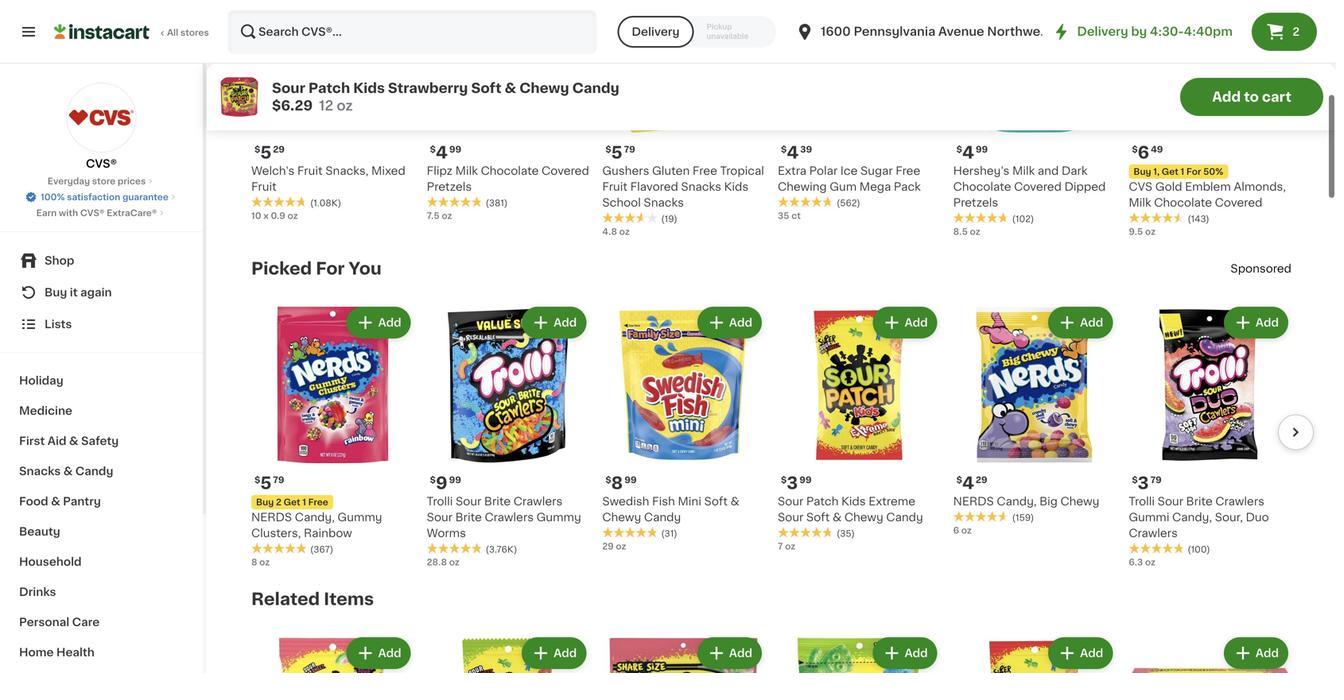 Task type: describe. For each thing, give the bounding box(es) containing it.
pack
[[894, 181, 921, 192]]

covered inside 'hershey's milk and dark chocolate covered dipped pretzels'
[[1014, 181, 1062, 192]]

3 for sour
[[787, 475, 798, 492]]

polar
[[809, 165, 838, 176]]

29 oz
[[602, 542, 626, 551]]

home health link
[[10, 638, 193, 668]]

oz for gushers gluten free tropical fruit flavored snacks kids school snacks
[[619, 227, 630, 236]]

sour patch kids extreme sour soft & chewy candy
[[778, 496, 923, 523]]

health
[[56, 647, 95, 658]]

product group containing 4
[[953, 304, 1116, 537]]

earn with cvs® extracare®
[[36, 209, 157, 218]]

spo
[[1231, 263, 1253, 274]]

(102)
[[1012, 215, 1034, 223]]

1 vertical spatial cvs®
[[80, 209, 105, 218]]

sour inside sour patch kids strawberry soft & chewy candy $6.29 12 oz
[[272, 82, 305, 95]]

medicine
[[19, 406, 72, 417]]

$ 4 29
[[956, 475, 987, 492]]

pretzels inside flipz milk chocolate covered pretzels
[[427, 181, 472, 192]]

& inside sour patch kids strawberry soft & chewy candy $6.29 12 oz
[[505, 82, 516, 95]]

39
[[800, 145, 812, 154]]

hershey's milk and dark chocolate covered dipped pretzels
[[953, 165, 1106, 208]]

oz inside sour patch kids strawberry soft & chewy candy $6.29 12 oz
[[337, 99, 353, 113]]

4 for flipz
[[436, 144, 448, 161]]

$ for extra polar ice sugar free chewing gum mega pack
[[781, 145, 787, 154]]

$ 5 29
[[254, 144, 285, 161]]

2 inside product 'group'
[[276, 498, 281, 507]]

4 for extra
[[787, 144, 799, 161]]

6 inside product 'group'
[[953, 526, 959, 535]]

ct
[[791, 211, 801, 220]]

fruit for gushers
[[602, 181, 627, 192]]

drinks link
[[10, 577, 193, 608]]

product group containing 9
[[427, 304, 590, 569]]

almonds,
[[1234, 181, 1286, 192]]

79 for trolli
[[1150, 476, 1162, 485]]

& inside food & pantry 'link'
[[51, 496, 60, 507]]

1 for 5
[[302, 498, 306, 507]]

trolli for 3
[[1129, 496, 1155, 507]]

5 for gushers
[[611, 144, 622, 161]]

covered inside flipz milk chocolate covered pretzels
[[542, 165, 589, 176]]

99 for flipz
[[449, 145, 461, 154]]

gold
[[1155, 181, 1182, 192]]

candy inside sour patch kids strawberry soft & chewy candy $6.29 12 oz
[[572, 82, 619, 95]]

$ for buy 1, get 1 for 50%
[[1132, 145, 1138, 154]]

flipz milk chocolate covered pretzels
[[427, 165, 589, 192]]

personal
[[19, 617, 69, 628]]

29 for 4
[[976, 476, 987, 485]]

1600 pennsylvania avenue northwest
[[821, 26, 1052, 37]]

gummi
[[1129, 512, 1169, 523]]

beauty
[[19, 526, 60, 538]]

1 horizontal spatial fruit
[[297, 165, 323, 176]]

$ 5 79 for gushers
[[605, 144, 635, 161]]

$ 4 99 for hershey's
[[956, 144, 988, 161]]

4.8 oz
[[602, 227, 630, 236]]

79 for gushers
[[624, 145, 635, 154]]

sour patch kids strawberry soft & chewy candy $6.29 12 oz
[[272, 82, 619, 113]]

fruit for welch's
[[251, 181, 277, 192]]

2 vertical spatial 29
[[602, 542, 614, 551]]

everyday store prices link
[[47, 175, 155, 188]]

first aid & safety
[[19, 436, 119, 447]]

buy it again
[[45, 287, 112, 298]]

duo
[[1246, 512, 1269, 523]]

2 inside 2 button
[[1293, 26, 1300, 37]]

medicine link
[[10, 396, 193, 426]]

fish
[[652, 496, 675, 507]]

& inside swedish fish mini soft & chewy candy
[[731, 496, 740, 507]]

oz for hershey's milk and dark chocolate covered dipped pretzels
[[970, 227, 980, 236]]

patch for candy
[[806, 496, 838, 507]]

add inside button
[[1212, 90, 1241, 104]]

& inside sour patch kids extreme sour soft & chewy candy
[[833, 512, 842, 523]]

5 for buy
[[260, 475, 271, 492]]

$ for trolli sour brite crawlers gummi candy, sour, duo crawlers
[[1132, 476, 1138, 485]]

items
[[324, 591, 374, 608]]

4:40pm
[[1184, 26, 1233, 37]]

sour up the '7 oz'
[[778, 512, 803, 523]]

$ for welch's fruit snacks, mixed fruit
[[254, 145, 260, 154]]

get for 5
[[284, 498, 300, 507]]

$ for flipz milk chocolate covered pretzels
[[430, 145, 436, 154]]

get for 6
[[1162, 167, 1178, 176]]

mini
[[678, 496, 701, 507]]

(367)
[[310, 545, 333, 554]]

1 for 6
[[1181, 167, 1184, 176]]

oz for nerds candy, big chewy
[[961, 526, 972, 535]]

(100)
[[1188, 545, 1210, 554]]

product group containing 8
[[602, 304, 765, 553]]

delivery button
[[617, 16, 694, 48]]

worms
[[427, 528, 466, 539]]

3 for trolli
[[1138, 475, 1149, 492]]

50%
[[1203, 167, 1223, 176]]

$ 4 99 for flipz
[[430, 144, 461, 161]]

flipz
[[427, 165, 453, 176]]

$ for sour patch kids extreme sour soft & chewy candy
[[781, 476, 787, 485]]

prices
[[118, 177, 146, 186]]

49
[[1151, 145, 1163, 154]]

nerds candy, gummy clusters, rainbow
[[251, 512, 382, 539]]

home
[[19, 647, 54, 658]]

big
[[1039, 496, 1058, 507]]

kids for sour patch kids extreme sour soft & chewy candy
[[841, 496, 866, 507]]

5 for welch's
[[260, 144, 271, 161]]

product group containing 5
[[251, 304, 414, 569]]

instacart logo image
[[54, 22, 150, 41]]

soft inside sour patch kids extreme sour soft & chewy candy
[[806, 512, 830, 523]]

and
[[1038, 165, 1059, 176]]

sour up worms
[[427, 512, 453, 523]]

6.3 oz
[[1129, 558, 1156, 567]]

chewy inside sour patch kids strawberry soft & chewy candy $6.29 12 oz
[[519, 82, 569, 95]]

$ for swedish fish mini soft & chewy candy
[[605, 476, 611, 485]]

add to cart button
[[1180, 78, 1323, 116]]

soft inside swedish fish mini soft & chewy candy
[[704, 496, 728, 507]]

0 horizontal spatial brite
[[455, 512, 482, 523]]

with
[[59, 209, 78, 218]]

99 for swedish
[[624, 476, 637, 485]]

oz for trolli sour brite crawlers gummi candy, sour, duo crawlers
[[1145, 558, 1156, 567]]

1 item carousel region from the top
[[251, 0, 1314, 253]]

$ for hershey's milk and dark chocolate covered dipped pretzels
[[956, 145, 962, 154]]

school
[[602, 197, 641, 208]]

earn
[[36, 209, 57, 218]]

1 horizontal spatial for
[[1186, 167, 1201, 176]]

safety
[[81, 436, 119, 447]]

everyday store prices
[[47, 177, 146, 186]]

$ for buy 2 get 1 free
[[254, 476, 260, 485]]

8 oz
[[251, 558, 270, 567]]

kids inside gushers gluten free tropical fruit flavored snacks kids school snacks
[[724, 181, 748, 192]]

rainbow
[[304, 528, 352, 539]]

x
[[263, 211, 269, 220]]

candy inside sour patch kids extreme sour soft & chewy candy
[[886, 512, 923, 523]]

oz for swedish fish mini soft & chewy candy
[[616, 542, 626, 551]]

ice
[[840, 165, 858, 176]]

oz right 0.9
[[287, 211, 298, 220]]

chewy inside sour patch kids extreme sour soft & chewy candy
[[844, 512, 883, 523]]

10
[[251, 211, 261, 220]]

1600 pennsylvania avenue northwest button
[[795, 10, 1052, 54]]

nerds candy, big chewy
[[953, 496, 1099, 507]]

$ for nerds candy, big chewy
[[956, 476, 962, 485]]

nerds for 4
[[953, 496, 994, 507]]

$ 9 99
[[430, 475, 461, 492]]

(381)
[[486, 199, 508, 207]]

delivery by 4:30-4:40pm link
[[1052, 22, 1233, 41]]

candy, for buy 2 get 1 free
[[295, 512, 335, 523]]

sour,
[[1215, 512, 1243, 523]]

chewy inside swedish fish mini soft & chewy candy
[[602, 512, 641, 523]]

pantry
[[63, 496, 101, 507]]

trolli sour brite crawlers sour brite crawlers gummy worms
[[427, 496, 581, 539]]

all stores
[[167, 28, 209, 37]]

food & pantry
[[19, 496, 101, 507]]

care
[[72, 617, 100, 628]]

gushers gluten free tropical fruit flavored snacks kids school snacks
[[602, 165, 764, 208]]

4.8
[[602, 227, 617, 236]]

candy inside swedish fish mini soft & chewy candy
[[644, 512, 681, 523]]

snacks,
[[325, 165, 369, 176]]

6.3
[[1129, 558, 1143, 567]]

patch for $6.29
[[308, 82, 350, 95]]



Task type: vqa. For each thing, say whether or not it's contained in the screenshot.
SAVE corresponding to Quaker Rice Cakes, Caramel
no



Task type: locate. For each thing, give the bounding box(es) containing it.
pennsylvania
[[854, 26, 935, 37]]

for left you
[[316, 261, 345, 277]]

holiday link
[[10, 366, 193, 396]]

1 3 from the left
[[787, 475, 798, 492]]

oz right 28.8
[[449, 558, 460, 567]]

2 up add to cart button
[[1293, 26, 1300, 37]]

1 horizontal spatial get
[[1162, 167, 1178, 176]]

0 horizontal spatial pretzels
[[427, 181, 472, 192]]

nerds for buy 2 get 1 free
[[251, 512, 292, 523]]

free inside extra polar ice sugar free chewing gum mega pack
[[896, 165, 920, 176]]

2 gummy from the left
[[536, 512, 581, 523]]

fruit up (1.08k)
[[297, 165, 323, 176]]

1 vertical spatial 8
[[251, 558, 257, 567]]

$ inside $ 3 99
[[781, 476, 787, 485]]

candy inside snacks & candy 'link'
[[75, 466, 113, 477]]

99 up flipz
[[449, 145, 461, 154]]

satisfaction
[[67, 193, 120, 202]]

0 horizontal spatial gummy
[[338, 512, 382, 523]]

nerds up clusters,
[[251, 512, 292, 523]]

picked for you
[[251, 261, 382, 277]]

cvs® up everyday store prices link
[[86, 158, 117, 169]]

1 horizontal spatial gummy
[[536, 512, 581, 523]]

kids left the strawberry
[[353, 82, 385, 95]]

1 horizontal spatial milk
[[1012, 165, 1035, 176]]

buy it again link
[[10, 277, 193, 309]]

brite for 9
[[484, 496, 511, 507]]

candy, up rainbow
[[295, 512, 335, 523]]

candy, up (159)
[[997, 496, 1037, 507]]

oz for nerds candy, gummy clusters, rainbow
[[259, 558, 270, 567]]

8 up swedish
[[611, 475, 623, 492]]

79 inside $ 3 79
[[1150, 476, 1162, 485]]

$ inside $ 8 99
[[605, 476, 611, 485]]

personal care link
[[10, 608, 193, 638]]

brite up (100)
[[1186, 496, 1213, 507]]

0 vertical spatial snacks
[[681, 181, 721, 192]]

0 horizontal spatial nerds
[[251, 512, 292, 523]]

$ 5 79 up buy 2 get 1 free at the left of page
[[254, 475, 284, 492]]

$ up swedish
[[605, 476, 611, 485]]

snacks down gluten
[[681, 181, 721, 192]]

soft down $ 3 99
[[806, 512, 830, 523]]

cvs® logo image
[[66, 83, 136, 153]]

milk inside cvs gold emblem almonds, milk chocolate covered
[[1129, 197, 1151, 208]]

beauty link
[[10, 517, 193, 547]]

1 horizontal spatial 1
[[1181, 167, 1184, 176]]

chocolate
[[481, 165, 539, 176], [953, 181, 1011, 192], [1154, 197, 1212, 208]]

(31)
[[661, 529, 677, 538]]

0 horizontal spatial get
[[284, 498, 300, 507]]

29 inside $ 4 29
[[976, 476, 987, 485]]

0 horizontal spatial chocolate
[[481, 165, 539, 176]]

7
[[778, 542, 783, 551]]

9.5
[[1129, 227, 1143, 236]]

99 inside $ 9 99
[[449, 476, 461, 485]]

1 $ 4 99 from the left
[[430, 144, 461, 161]]

2 $ 4 99 from the left
[[956, 144, 988, 161]]

oz for sour patch kids extreme sour soft & chewy candy
[[785, 542, 795, 551]]

buy inside product 'group'
[[256, 498, 274, 507]]

patch up 12
[[308, 82, 350, 95]]

$ inside $ 5 29
[[254, 145, 260, 154]]

$ for gushers gluten free tropical fruit flavored snacks kids school snacks
[[605, 145, 611, 154]]

1 trolli from the left
[[427, 496, 453, 507]]

$ inside $ 4 29
[[956, 476, 962, 485]]

$ inside $ 6 49
[[1132, 145, 1138, 154]]

sour up $6.29
[[272, 82, 305, 95]]

99 for hershey's
[[976, 145, 988, 154]]

0 horizontal spatial trolli
[[427, 496, 453, 507]]

7 oz
[[778, 542, 795, 551]]

shop link
[[10, 245, 193, 277]]

patch
[[308, 82, 350, 95], [806, 496, 838, 507]]

0 vertical spatial kids
[[353, 82, 385, 95]]

2 horizontal spatial free
[[896, 165, 920, 176]]

2 vertical spatial snacks
[[19, 466, 61, 477]]

99 up swedish
[[624, 476, 637, 485]]

add to cart
[[1212, 90, 1291, 104]]

29 down swedish
[[602, 542, 614, 551]]

1 vertical spatial kids
[[724, 181, 748, 192]]

1 up nerds candy, gummy clusters, rainbow
[[302, 498, 306, 507]]

first aid & safety link
[[10, 426, 193, 456]]

0 horizontal spatial kids
[[353, 82, 385, 95]]

$ up 'hershey's'
[[956, 145, 962, 154]]

1 horizontal spatial candy,
[[997, 496, 1037, 507]]

0 vertical spatial 8
[[611, 475, 623, 492]]

free up nerds candy, gummy clusters, rainbow
[[308, 498, 328, 507]]

nsored
[[1253, 263, 1291, 274]]

kids inside sour patch kids strawberry soft & chewy candy $6.29 12 oz
[[353, 82, 385, 95]]

0 vertical spatial buy
[[1133, 167, 1151, 176]]

99 up sour patch kids extreme sour soft & chewy candy at the right bottom of page
[[799, 476, 812, 485]]

patch inside sour patch kids extreme sour soft & chewy candy
[[806, 496, 838, 507]]

patch down $ 3 99
[[806, 496, 838, 507]]

2 vertical spatial soft
[[806, 512, 830, 523]]

trolli inside trolli sour brite crawlers gummi candy, sour, duo crawlers
[[1129, 496, 1155, 507]]

brite up worms
[[455, 512, 482, 523]]

$ up the gushers
[[605, 145, 611, 154]]

oz down $ 4 29
[[961, 526, 972, 535]]

1 horizontal spatial $ 5 79
[[605, 144, 635, 161]]

0 horizontal spatial patch
[[308, 82, 350, 95]]

1 horizontal spatial patch
[[806, 496, 838, 507]]

pretzels inside 'hershey's milk and dark chocolate covered dipped pretzels'
[[953, 197, 998, 208]]

buy for 6
[[1133, 167, 1151, 176]]

snacks
[[681, 181, 721, 192], [644, 197, 684, 208], [19, 466, 61, 477]]

milk left 'and'
[[1012, 165, 1035, 176]]

2 horizontal spatial chocolate
[[1154, 197, 1212, 208]]

free up pack
[[896, 165, 920, 176]]

0 horizontal spatial for
[[316, 261, 345, 277]]

kids down tropical
[[724, 181, 748, 192]]

2
[[1293, 26, 1300, 37], [276, 498, 281, 507]]

1 vertical spatial 1
[[302, 498, 306, 507]]

4 for nerds
[[962, 475, 974, 492]]

candy, inside trolli sour brite crawlers gummi candy, sour, duo crawlers
[[1172, 512, 1212, 523]]

pretzels down flipz
[[427, 181, 472, 192]]

8 down clusters,
[[251, 558, 257, 567]]

0 horizontal spatial 79
[[273, 476, 284, 485]]

79 up gummi
[[1150, 476, 1162, 485]]

4 left 39
[[787, 144, 799, 161]]

1 horizontal spatial buy
[[256, 498, 274, 507]]

$ 5 79 for buy
[[254, 475, 284, 492]]

1,
[[1153, 167, 1160, 176]]

$ up the '7 oz'
[[781, 476, 787, 485]]

2 horizontal spatial kids
[[841, 496, 866, 507]]

0 horizontal spatial 8
[[251, 558, 257, 567]]

oz right 7
[[785, 542, 795, 551]]

covered down 'and'
[[1014, 181, 1062, 192]]

delivery inside button
[[632, 26, 680, 37]]

oz down swedish
[[616, 542, 626, 551]]

cvs® link
[[66, 83, 136, 172]]

snacks inside 'link'
[[19, 466, 61, 477]]

0 horizontal spatial 29
[[273, 145, 285, 154]]

holiday
[[19, 375, 63, 386]]

99 inside $ 3 99
[[799, 476, 812, 485]]

sour down $ 9 99
[[456, 496, 481, 507]]

4 up flipz
[[436, 144, 448, 161]]

oz down clusters,
[[259, 558, 270, 567]]

0 horizontal spatial delivery
[[632, 26, 680, 37]]

snacks up food
[[19, 466, 61, 477]]

1 vertical spatial buy
[[45, 287, 67, 298]]

1 vertical spatial patch
[[806, 496, 838, 507]]

1 vertical spatial chocolate
[[953, 181, 1011, 192]]

buy left it
[[45, 287, 67, 298]]

Search field
[[229, 11, 595, 52]]

2 vertical spatial buy
[[256, 498, 274, 507]]

chocolate inside cvs gold emblem almonds, milk chocolate covered
[[1154, 197, 1212, 208]]

oz right 7.5
[[442, 211, 452, 220]]

1 vertical spatial snacks
[[644, 197, 684, 208]]

trolli down the "9"
[[427, 496, 453, 507]]

get right 1,
[[1162, 167, 1178, 176]]

$ 5 79 up the gushers
[[605, 144, 635, 161]]

2 3 from the left
[[1138, 475, 1149, 492]]

1 horizontal spatial soft
[[704, 496, 728, 507]]

nerds down $ 4 29
[[953, 496, 994, 507]]

covered left the gushers
[[542, 165, 589, 176]]

chocolate inside 'hershey's milk and dark chocolate covered dipped pretzels'
[[953, 181, 1011, 192]]

milk down cvs
[[1129, 197, 1151, 208]]

5 up the gushers
[[611, 144, 622, 161]]

everyday
[[47, 177, 90, 186]]

fruit down welch's
[[251, 181, 277, 192]]

gluten
[[652, 165, 690, 176]]

2 horizontal spatial fruit
[[602, 181, 627, 192]]

0 vertical spatial 1
[[1181, 167, 1184, 176]]

soft right mini
[[704, 496, 728, 507]]

hershey's
[[953, 165, 1009, 176]]

0 vertical spatial pretzels
[[427, 181, 472, 192]]

all
[[167, 28, 178, 37]]

$ inside $ 4 39
[[781, 145, 787, 154]]

free for 4
[[896, 165, 920, 176]]

swedish fish mini soft & chewy candy
[[602, 496, 740, 523]]

covered inside cvs gold emblem almonds, milk chocolate covered
[[1215, 197, 1262, 208]]

1 vertical spatial pretzels
[[953, 197, 998, 208]]

$ up flipz
[[430, 145, 436, 154]]

6 down $ 4 29
[[953, 526, 959, 535]]

2 vertical spatial kids
[[841, 496, 866, 507]]

soft inside sour patch kids strawberry soft & chewy candy $6.29 12 oz
[[471, 82, 501, 95]]

1 horizontal spatial covered
[[1014, 181, 1062, 192]]

None search field
[[227, 10, 597, 54]]

1 horizontal spatial chocolate
[[953, 181, 1011, 192]]

1 horizontal spatial pretzels
[[953, 197, 998, 208]]

sour inside trolli sour brite crawlers gummi candy, sour, duo crawlers
[[1158, 496, 1183, 507]]

product group
[[251, 304, 414, 569], [427, 304, 590, 569], [602, 304, 765, 553], [778, 304, 941, 553], [953, 304, 1116, 537], [1129, 304, 1291, 569], [251, 635, 414, 674], [427, 635, 590, 674], [602, 635, 765, 674], [778, 635, 941, 674], [953, 635, 1116, 674], [1129, 635, 1291, 674]]

99 for sour
[[799, 476, 812, 485]]

1 horizontal spatial delivery
[[1077, 26, 1128, 37]]

2 horizontal spatial covered
[[1215, 197, 1262, 208]]

0 horizontal spatial soft
[[471, 82, 501, 95]]

0 vertical spatial covered
[[542, 165, 589, 176]]

3 up gummi
[[1138, 475, 1149, 492]]

stores
[[180, 28, 209, 37]]

free right gluten
[[693, 165, 717, 176]]

2 trolli from the left
[[1129, 496, 1155, 507]]

candy, inside nerds candy, gummy clusters, rainbow
[[295, 512, 335, 523]]

oz for flipz milk chocolate covered pretzels
[[442, 211, 452, 220]]

delivery for delivery
[[632, 26, 680, 37]]

(3.76k)
[[486, 545, 517, 554]]

99 right the "9"
[[449, 476, 461, 485]]

1 vertical spatial 2
[[276, 498, 281, 507]]

gummy
[[338, 512, 382, 523], [536, 512, 581, 523]]

1 inside product 'group'
[[302, 498, 306, 507]]

welch's
[[251, 165, 295, 176]]

chocolate up (381)
[[481, 165, 539, 176]]

$ 4 99 up flipz
[[430, 144, 461, 161]]

1 gummy from the left
[[338, 512, 382, 523]]

milk for pretzels
[[455, 165, 478, 176]]

buy for 5
[[256, 498, 274, 507]]

snacks up (19)
[[644, 197, 684, 208]]

$ 5 79 inside product 'group'
[[254, 475, 284, 492]]

chocolate down 'hershey's'
[[953, 181, 1011, 192]]

&
[[505, 82, 516, 95], [69, 436, 78, 447], [63, 466, 73, 477], [731, 496, 740, 507], [51, 496, 60, 507], [833, 512, 842, 523]]

5 up welch's
[[260, 144, 271, 161]]

0 horizontal spatial buy
[[45, 287, 67, 298]]

0 vertical spatial cvs®
[[86, 158, 117, 169]]

extracare®
[[107, 209, 157, 218]]

4 inside product 'group'
[[962, 475, 974, 492]]

soft right the strawberry
[[471, 82, 501, 95]]

$ up worms
[[430, 476, 436, 485]]

2 up clusters,
[[276, 498, 281, 507]]

get inside product 'group'
[[284, 498, 300, 507]]

0 vertical spatial for
[[1186, 167, 1201, 176]]

chewing
[[778, 181, 827, 192]]

you
[[349, 261, 382, 277]]

1 vertical spatial 6
[[953, 526, 959, 535]]

chocolate inside flipz milk chocolate covered pretzels
[[481, 165, 539, 176]]

pretzels up 8.5 oz
[[953, 197, 998, 208]]

7.5 oz
[[427, 211, 452, 220]]

29 inside $ 5 29
[[273, 145, 285, 154]]

2 horizontal spatial buy
[[1133, 167, 1151, 176]]

milk inside flipz milk chocolate covered pretzels
[[455, 165, 478, 176]]

guarantee
[[122, 193, 169, 202]]

oz right 4.8
[[619, 227, 630, 236]]

1 vertical spatial for
[[316, 261, 345, 277]]

$ 5 79
[[605, 144, 635, 161], [254, 475, 284, 492]]

kids up (35)
[[841, 496, 866, 507]]

fruit inside gushers gluten free tropical fruit flavored snacks kids school snacks
[[602, 181, 627, 192]]

12
[[319, 99, 333, 113]]

2 vertical spatial covered
[[1215, 197, 1262, 208]]

3 up the '7 oz'
[[787, 475, 798, 492]]

0 vertical spatial 29
[[273, 145, 285, 154]]

2 button
[[1252, 13, 1317, 51]]

candy, for 4
[[997, 496, 1037, 507]]

6 left 49
[[1138, 144, 1149, 161]]

0 horizontal spatial free
[[308, 498, 328, 507]]

delivery for delivery by 4:30-4:40pm
[[1077, 26, 1128, 37]]

sour
[[272, 82, 305, 95], [456, 496, 481, 507], [778, 496, 803, 507], [1158, 496, 1183, 507], [427, 512, 453, 523], [778, 512, 803, 523]]

0 vertical spatial $ 5 79
[[605, 144, 635, 161]]

& inside first aid & safety link
[[69, 436, 78, 447]]

1 vertical spatial item carousel region
[[251, 297, 1314, 584]]

100% satisfaction guarantee button
[[25, 188, 178, 204]]

0 horizontal spatial $ 4 99
[[430, 144, 461, 161]]

gummy inside trolli sour brite crawlers sour brite crawlers gummy worms
[[536, 512, 581, 523]]

2 horizontal spatial 79
[[1150, 476, 1162, 485]]

0 horizontal spatial covered
[[542, 165, 589, 176]]

29 for 5
[[273, 145, 285, 154]]

$ inside $ 9 99
[[430, 476, 436, 485]]

2 horizontal spatial brite
[[1186, 496, 1213, 507]]

$ up buy 2 get 1 free at the left of page
[[254, 476, 260, 485]]

crawlers
[[514, 496, 563, 507], [1215, 496, 1264, 507], [485, 512, 534, 523], [1129, 528, 1178, 539]]

brite up (3.76k)
[[484, 496, 511, 507]]

related
[[251, 591, 320, 608]]

1
[[1181, 167, 1184, 176], [302, 498, 306, 507]]

avenue
[[938, 26, 984, 37]]

buy up clusters,
[[256, 498, 274, 507]]

gushers
[[602, 165, 649, 176]]

first
[[19, 436, 45, 447]]

chewy
[[519, 82, 569, 95], [1060, 496, 1099, 507], [844, 512, 883, 523], [602, 512, 641, 523]]

$ up welch's
[[254, 145, 260, 154]]

strawberry
[[388, 82, 468, 95]]

spo nsored
[[1231, 263, 1291, 274]]

drinks
[[19, 587, 56, 598]]

1 horizontal spatial brite
[[484, 496, 511, 507]]

1 horizontal spatial $ 4 99
[[956, 144, 988, 161]]

fruit up school
[[602, 181, 627, 192]]

6 oz
[[953, 526, 972, 535]]

0 vertical spatial item carousel region
[[251, 0, 1314, 253]]

1 vertical spatial nerds
[[251, 512, 292, 523]]

cvs® down satisfaction
[[80, 209, 105, 218]]

$ inside $ 3 79
[[1132, 476, 1138, 485]]

kids inside sour patch kids extreme sour soft & chewy candy
[[841, 496, 866, 507]]

sour down $ 3 99
[[778, 496, 803, 507]]

10 x 0.9 oz
[[251, 211, 298, 220]]

oz right 8.5
[[970, 227, 980, 236]]

0 vertical spatial get
[[1162, 167, 1178, 176]]

picked
[[251, 261, 312, 277]]

oz right 12
[[337, 99, 353, 113]]

$ 6 49
[[1132, 144, 1163, 161]]

2 horizontal spatial 29
[[976, 476, 987, 485]]

0 horizontal spatial 2
[[276, 498, 281, 507]]

99 up 'hershey's'
[[976, 145, 988, 154]]

aid
[[48, 436, 66, 447]]

patch inside sour patch kids strawberry soft & chewy candy $6.29 12 oz
[[308, 82, 350, 95]]

1 vertical spatial get
[[284, 498, 300, 507]]

trolli for 9
[[427, 496, 453, 507]]

milk inside 'hershey's milk and dark chocolate covered dipped pretzels'
[[1012, 165, 1035, 176]]

1 horizontal spatial 3
[[1138, 475, 1149, 492]]

free inside gushers gluten free tropical fruit flavored snacks kids school snacks
[[693, 165, 717, 176]]

99 inside $ 8 99
[[624, 476, 637, 485]]

lists link
[[10, 309, 193, 340]]

nerds inside nerds candy, gummy clusters, rainbow
[[251, 512, 292, 523]]

99 for trolli
[[449, 476, 461, 485]]

for left 50%
[[1186, 167, 1201, 176]]

79 inside product 'group'
[[273, 476, 284, 485]]

1 vertical spatial soft
[[704, 496, 728, 507]]

sour up gummi
[[1158, 496, 1183, 507]]

trolli inside trolli sour brite crawlers sour brite crawlers gummy worms
[[427, 496, 453, 507]]

1 horizontal spatial trolli
[[1129, 496, 1155, 507]]

$ 4 99 up 'hershey's'
[[956, 144, 988, 161]]

oz for trolli sour brite crawlers sour brite crawlers gummy worms
[[449, 558, 460, 567]]

gum
[[830, 181, 857, 192]]

2 item carousel region from the top
[[251, 297, 1314, 584]]

0 vertical spatial 6
[[1138, 144, 1149, 161]]

1 horizontal spatial 29
[[602, 542, 614, 551]]

8.5 oz
[[953, 227, 980, 236]]

$ left 39
[[781, 145, 787, 154]]

2 horizontal spatial milk
[[1129, 197, 1151, 208]]

4 for hershey's
[[962, 144, 974, 161]]

1 horizontal spatial 8
[[611, 475, 623, 492]]

0 vertical spatial nerds
[[953, 496, 994, 507]]

$6.29
[[272, 99, 313, 113]]

29 up nerds candy, big chewy at the bottom right
[[976, 476, 987, 485]]

item carousel region
[[251, 0, 1314, 253], [251, 297, 1314, 584]]

1 vertical spatial $ 5 79
[[254, 475, 284, 492]]

2 horizontal spatial soft
[[806, 512, 830, 523]]

0 horizontal spatial $ 5 79
[[254, 475, 284, 492]]

2 vertical spatial chocolate
[[1154, 197, 1212, 208]]

dipped
[[1064, 181, 1106, 192]]

1 horizontal spatial 2
[[1293, 26, 1300, 37]]

milk for chocolate
[[1012, 165, 1035, 176]]

soft
[[471, 82, 501, 95], [704, 496, 728, 507], [806, 512, 830, 523]]

79 for buy
[[273, 476, 284, 485]]

100% satisfaction guarantee
[[41, 193, 169, 202]]

9.5 oz
[[1129, 227, 1156, 236]]

& inside snacks & candy 'link'
[[63, 466, 73, 477]]

★★★★★
[[251, 196, 307, 208], [251, 196, 307, 208], [427, 196, 482, 208], [427, 196, 482, 208], [778, 196, 833, 208], [778, 196, 833, 208], [953, 212, 1009, 223], [953, 212, 1009, 223], [602, 212, 658, 223], [602, 212, 658, 223], [1129, 212, 1184, 223], [1129, 212, 1184, 223], [953, 511, 1009, 522], [953, 511, 1009, 522], [778, 527, 833, 538], [778, 527, 833, 538], [602, 527, 658, 538], [602, 527, 658, 538], [251, 543, 307, 554], [251, 543, 307, 554], [427, 543, 482, 554], [427, 543, 482, 554], [1129, 543, 1184, 554], [1129, 543, 1184, 554]]

0 horizontal spatial candy,
[[295, 512, 335, 523]]

$ for trolli sour brite crawlers sour brite crawlers gummy worms
[[430, 476, 436, 485]]

4 up 'hershey's'
[[962, 144, 974, 161]]

$ 4 39
[[781, 144, 812, 161]]

dark
[[1062, 165, 1088, 176]]

(562)
[[837, 199, 860, 207]]

0.9
[[271, 211, 285, 220]]

emblem
[[1185, 181, 1231, 192]]

related items
[[251, 591, 374, 608]]

5 up buy 2 get 1 free at the left of page
[[260, 475, 271, 492]]

extra
[[778, 165, 806, 176]]

kids for sour patch kids strawberry soft & chewy candy $6.29 12 oz
[[353, 82, 385, 95]]

kids
[[353, 82, 385, 95], [724, 181, 748, 192], [841, 496, 866, 507]]

oz for cvs gold emblem almonds, milk chocolate covered
[[1145, 227, 1156, 236]]

0 horizontal spatial fruit
[[251, 181, 277, 192]]

(159)
[[1012, 514, 1034, 522]]

free inside product 'group'
[[308, 498, 328, 507]]

gummy inside nerds candy, gummy clusters, rainbow
[[338, 512, 382, 523]]

5 inside product 'group'
[[260, 475, 271, 492]]

milk right flipz
[[455, 165, 478, 176]]

get up nerds candy, gummy clusters, rainbow
[[284, 498, 300, 507]]

0 horizontal spatial 3
[[787, 475, 798, 492]]

2 horizontal spatial candy,
[[1172, 512, 1212, 523]]

28.8 oz
[[427, 558, 460, 567]]

29 up welch's
[[273, 145, 285, 154]]

brite for 3
[[1186, 496, 1213, 507]]

79 up the gushers
[[624, 145, 635, 154]]

1 up gold
[[1181, 167, 1184, 176]]

(1.08k)
[[310, 199, 341, 207]]

0 horizontal spatial 6
[[953, 526, 959, 535]]

1 vertical spatial 29
[[976, 476, 987, 485]]

$ up 6 oz
[[956, 476, 962, 485]]

1 horizontal spatial free
[[693, 165, 717, 176]]

service type group
[[617, 16, 776, 48]]

free for 5
[[308, 498, 328, 507]]

$ up gummi
[[1132, 476, 1138, 485]]

0 vertical spatial patch
[[308, 82, 350, 95]]

$ 3 99
[[781, 475, 812, 492]]

8.5
[[953, 227, 968, 236]]

covered down almonds,
[[1215, 197, 1262, 208]]

brite inside trolli sour brite crawlers gummi candy, sour, duo crawlers
[[1186, 496, 1213, 507]]

oz right 9.5 on the top right of page
[[1145, 227, 1156, 236]]

0 vertical spatial chocolate
[[481, 165, 539, 176]]



